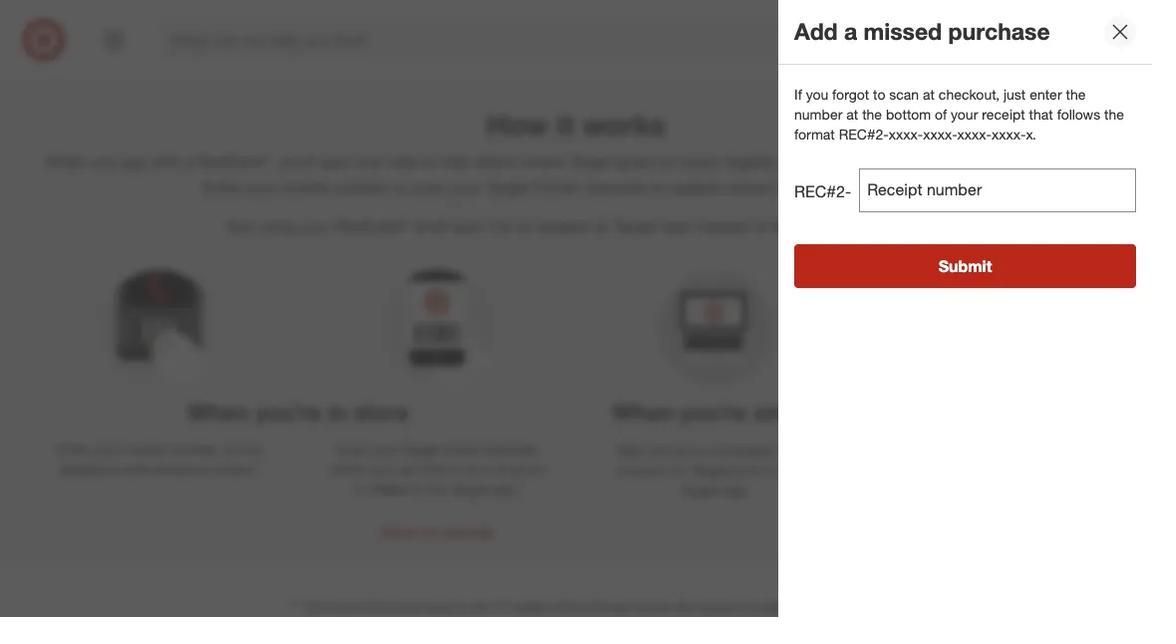 Task type: describe. For each thing, give the bounding box(es) containing it.
barcode,
[[484, 440, 539, 458]]

1 horizontal spatial earn
[[453, 217, 484, 236]]

see
[[675, 599, 696, 614]]

to up 2
[[948, 152, 962, 172]]

0 horizontal spatial away.
[[887, 217, 925, 236]]

0 vertical spatial 1%
[[489, 217, 513, 236]]

connected
[[706, 441, 773, 459]]

eligible
[[725, 152, 775, 172]]

a inside add a missed purchase dialog
[[844, 18, 858, 45]]

you'll
[[280, 152, 315, 172]]

show my barcode button
[[380, 521, 494, 541]]

the right follows
[[1105, 106, 1125, 123]]

mobile inside enter your mobile number on the keypad or self-checkout screen.
[[124, 440, 166, 458]]

1 xxxx- from the left
[[889, 126, 923, 143]]

you inside scan your target circle barcode, which you can find in your account or wallet in the target app.
[[369, 460, 392, 478]]

conditions
[[746, 599, 804, 614]]

add a missed purchase
[[795, 18, 1050, 45]]

1 vertical spatial 5%
[[822, 217, 846, 236]]

your up can
[[371, 440, 398, 458]]

on inside the sign into your connected target account on target.com or in the target app.
[[671, 461, 687, 478]]

wallet
[[371, 480, 409, 498]]

not
[[227, 217, 253, 236]]

redcard™.
[[118, 4, 185, 21]]

the up follows
[[1066, 86, 1086, 103]]

enter your mobile number on the keypad or self-checkout screen.
[[56, 440, 262, 478]]

find
[[422, 460, 446, 478]]

target left earnings at the bottom right of page
[[513, 599, 545, 614]]

you're for in
[[255, 398, 321, 426]]

add a missed purchase dialog
[[779, 0, 1152, 617]]

to inside if you forgot to scan at checkout, just enter the number at the bottom of your receipt that follows the format rec#2-xxxx-xxxx-xxxx-xxxx-x.
[[873, 86, 886, 103]]

the inside the sign into your connected target account on target.com or in the target app.
[[794, 461, 814, 478]]

forgot
[[833, 86, 870, 103]]

help
[[440, 152, 471, 172]]

save
[[966, 152, 999, 172]]

barcode inside when you pay with a redcard™, you'll earn one vote to help direct where target gives for every eligible purchase and continue to save 5% right away. enter your mobile number or scan your target circle™ barcode to redeem saved offers at the same time.
[[588, 178, 647, 198]]

gives
[[617, 152, 654, 172]]

app. inside the sign into your connected target account on target.com or in the target app.
[[723, 481, 750, 498]]

2
[[944, 178, 949, 190]]

add
[[795, 18, 838, 45]]

1.
[[290, 599, 300, 614]]

2 terms from the left
[[700, 599, 732, 614]]

saving
[[772, 217, 818, 236]]

&
[[735, 599, 743, 614]]

a inside when you pay with a redcard™, you'll earn one vote to help direct where target gives for every eligible purchase and continue to save 5% right away. enter your mobile number or scan your target circle™ barcode to redeem saved offers at the same time.
[[186, 152, 194, 172]]

submit button
[[795, 244, 1137, 288]]

account inside scan your target circle barcode, which you can find in your account or wallet in the target app.
[[495, 460, 546, 478]]

none telephone field inside add a missed purchase dialog
[[860, 168, 1137, 212]]

using
[[257, 217, 296, 236]]

offers
[[776, 178, 816, 198]]

target up "show my barcode"
[[451, 480, 489, 498]]

1 vertical spatial 1%
[[491, 599, 509, 614]]

how
[[487, 107, 549, 142]]

scan inside when you pay with a redcard™, you'll earn one vote to help direct where target gives for every eligible purchase and continue to save 5% right away. enter your mobile number or scan your target circle™ barcode to redeem saved offers at the same time.
[[412, 178, 446, 198]]

purchase inside when you pay with a redcard™, you'll earn one vote to help direct where target gives for every eligible purchase and continue to save 5% right away. enter your mobile number or scan your target circle™ barcode to redeem saved offers at the same time.
[[780, 152, 846, 172]]

or inside the sign into your connected target account on target.com or in the target app.
[[763, 461, 775, 478]]

or inside when you pay with a redcard™, you'll earn one vote to help direct where target gives for every eligible purchase and continue to save 5% right away. enter your mobile number or scan your target circle™ barcode to redeem saved offers at the same time.
[[393, 178, 407, 198]]

when you're in store
[[187, 398, 409, 426]]

enter inside when you pay with a redcard™, you'll earn one vote to help direct where target gives for every eligible purchase and continue to save 5% right away. enter your mobile number or scan your target circle™ barcode to redeem saved offers at the same time.
[[203, 178, 241, 198]]

later
[[661, 217, 693, 236]]

direct
[[475, 152, 516, 172]]

submit
[[939, 256, 992, 276]]

online
[[753, 398, 819, 426]]

your down 'barcode,' at the left bottom of the page
[[464, 460, 491, 478]]

the right apply
[[471, 599, 488, 614]]

works
[[582, 107, 666, 142]]

pay
[[121, 152, 147, 172]]

barcode inside button
[[442, 522, 494, 540]]

when for when you pay with a redcard™, you'll earn one vote to help direct where target gives for every eligible purchase and continue to save 5% right away. enter your mobile number or scan your target circle™ barcode to redeem saved offers at the same time.
[[45, 152, 87, 172]]

restrictions
[[362, 599, 421, 614]]

checkout
[[152, 460, 210, 478]]

3 xxxx- from the left
[[958, 126, 992, 143]]

format
[[795, 126, 835, 143]]

right inside when you pay with a redcard™, you'll earn one vote to help direct where target gives for every eligible purchase and continue to save 5% right away. enter your mobile number or scan your target circle™ barcode to redeem saved offers at the same time.
[[1032, 152, 1064, 172]]

or inside enter your mobile number on the keypad or self-checkout screen.
[[108, 460, 121, 478]]

number inside when you pay with a redcard™, you'll earn one vote to help direct where target gives for every eligible purchase and continue to save 5% right away. enter your mobile number or scan your target circle™ barcode to redeem saved offers at the same time.
[[333, 178, 388, 198]]

if you forgot to scan at checkout, just enter the number at the bottom of your receipt that follows the format rec#2-xxxx-xxxx-xxxx-xxxx-x.
[[795, 86, 1125, 143]]

in down can
[[413, 480, 423, 498]]

when for when you're online
[[612, 398, 674, 426]]

to down where
[[517, 217, 531, 236]]

target left later
[[613, 217, 657, 236]]

how it works
[[487, 107, 666, 142]]

saved
[[729, 178, 772, 198]]

your inside the sign into your connected target account on target.com or in the target app.
[[675, 441, 702, 459]]

0 horizontal spatial right
[[850, 217, 883, 236]]

target down how it works
[[569, 152, 612, 172]]

with inside when you pay with a redcard™, you'll earn one vote to help direct where target gives for every eligible purchase and continue to save 5% right away. enter your mobile number or scan your target circle™ barcode to redeem saved offers at the same time.
[[152, 152, 181, 172]]

every
[[682, 152, 721, 172]]

to right vote
[[422, 152, 436, 172]]

just
[[1004, 86, 1026, 103]]

2 link
[[944, 178, 949, 190]]

into
[[648, 441, 671, 459]]

or inside scan your target circle barcode, which you can find in your account or wallet in the target app.
[[354, 480, 367, 498]]

enter
[[1030, 86, 1062, 103]]

bottom
[[886, 106, 931, 123]]

your inside if you forgot to scan at checkout, just enter the number at the bottom of your receipt that follows the format rec#2-xxxx-xxxx-xxxx-xxxx-x.
[[951, 106, 978, 123]]

redcard™,
[[199, 152, 275, 172]]

at down when you pay with a redcard™, you'll earn one vote to help direct where target gives for every eligible purchase and continue to save 5% right away. enter your mobile number or scan your target circle™ barcode to redeem saved offers at the same time.
[[595, 217, 609, 236]]

where
[[520, 152, 564, 172]]

the inside when you pay with a redcard™, you'll earn one vote to help direct where target gives for every eligible purchase and continue to save 5% right away. enter your mobile number or scan your target circle™ barcode to redeem saved offers at the same time.
[[839, 178, 862, 198]]

x.
[[1026, 126, 1037, 143]]

1. terms and restrictions apply to the 1% target circle earnings reward. see terms & conditions
[[290, 599, 804, 614]]

2 xxxx- from the left
[[923, 126, 958, 143]]

that
[[1029, 106, 1054, 123]]



Task type: locate. For each thing, give the bounding box(es) containing it.
0 vertical spatial purchase
[[949, 18, 1050, 45]]

missed
[[864, 18, 942, 45]]

xxxx-
[[889, 126, 923, 143], [923, 126, 958, 143], [958, 126, 992, 143], [992, 126, 1026, 143]]

store
[[353, 398, 409, 426]]

None telephone field
[[860, 168, 1137, 212]]

1 horizontal spatial terms
[[700, 599, 732, 614]]

1 horizontal spatial number
[[333, 178, 388, 198]]

1 vertical spatial earn
[[453, 217, 484, 236]]

when you pay with a redcard™, you'll earn one vote to help direct where target gives for every eligible purchase and continue to save 5% right away. enter your mobile number or scan your target circle™ barcode to redeem saved offers at the same time.
[[45, 152, 1107, 198]]

you're
[[255, 398, 321, 426], [680, 398, 746, 426]]

enter
[[203, 178, 241, 198], [56, 440, 89, 458]]

barcode down gives
[[588, 178, 647, 198]]

can
[[396, 460, 418, 478]]

enter up keypad
[[56, 440, 89, 458]]

to down for
[[651, 178, 666, 198]]

earn right you'll
[[453, 217, 484, 236]]

mobile
[[281, 178, 329, 198], [124, 440, 166, 458]]

0 horizontal spatial purchase
[[780, 152, 846, 172]]

redcard?
[[335, 217, 408, 236]]

0 vertical spatial 5%
[[1004, 152, 1028, 172]]

account down sign
[[617, 461, 667, 478]]

self-
[[125, 460, 152, 478]]

0 vertical spatial of
[[935, 106, 947, 123]]

1% down direct
[[489, 217, 513, 236]]

1%
[[489, 217, 513, 236], [491, 599, 509, 614]]

app. down 'target.com'
[[723, 481, 750, 498]]

not using your redcard? you'll earn 1% to redeem at target later instead of saving 5% right away.
[[227, 217, 925, 236]]

0 vertical spatial barcode
[[588, 178, 647, 198]]

to right apply
[[457, 599, 468, 614]]

1 vertical spatial mobile
[[124, 440, 166, 458]]

0 horizontal spatial 5%
[[822, 217, 846, 236]]

circle left earnings at the bottom right of page
[[549, 599, 580, 614]]

search
[[886, 32, 934, 51]]

0 vertical spatial with
[[252, 0, 277, 1]]

in up scan
[[328, 398, 347, 426]]

your inside enter your mobile number on the keypad or self-checkout screen.
[[93, 440, 120, 458]]

app. inside scan your target circle barcode, which you can find in your account or wallet in the target app.
[[493, 480, 520, 498]]

1 vertical spatial purchase
[[780, 152, 846, 172]]

your up keypad
[[93, 440, 120, 458]]

purchase down format
[[780, 152, 846, 172]]

0 horizontal spatial you
[[91, 152, 117, 172]]

2 horizontal spatial number
[[795, 106, 843, 123]]

circle up "find"
[[444, 440, 480, 458]]

earn inside when you pay with a redcard™, you'll earn one vote to help direct where target gives for every eligible purchase and continue to save 5% right away. enter your mobile number or scan your target circle™ barcode to redeem saved offers at the same time.
[[319, 152, 351, 172]]

target down the online on the right bottom of page
[[776, 441, 815, 459]]

rec#2- down forgot
[[839, 126, 889, 143]]

1 horizontal spatial you're
[[680, 398, 746, 426]]

a left redcard™,
[[186, 152, 194, 172]]

account
[[495, 460, 546, 478], [617, 461, 667, 478]]

0 horizontal spatial when
[[45, 152, 87, 172]]

you inside if you forgot to scan at checkout, just enter the number at the bottom of your receipt that follows the format rec#2-xxxx-xxxx-xxxx-xxxx-x.
[[806, 86, 829, 103]]

at up bottom
[[923, 86, 935, 103]]

target.com
[[691, 461, 759, 478]]

with
[[252, 0, 277, 1], [152, 152, 181, 172]]

purchase
[[949, 18, 1050, 45], [780, 152, 846, 172]]

5% down x.
[[1004, 152, 1028, 172]]

you for when
[[91, 152, 117, 172]]

right down same
[[850, 217, 883, 236]]

at right offers
[[821, 178, 834, 198]]

1 vertical spatial of
[[754, 217, 767, 236]]

What can we help you find? suggestions appear below search field
[[160, 18, 900, 62]]

number inside if you forgot to scan at checkout, just enter the number at the bottom of your receipt that follows the format rec#2-xxxx-xxxx-xxxx-xxxx-x.
[[795, 106, 843, 123]]

0 horizontal spatial enter
[[56, 440, 89, 458]]

2 horizontal spatial you
[[806, 86, 829, 103]]

0 vertical spatial a
[[844, 18, 858, 45]]

1 horizontal spatial and
[[851, 152, 877, 172]]

the up screen.
[[242, 440, 262, 458]]

if
[[795, 86, 802, 103]]

in inside the sign into your connected target account on target.com or in the target app.
[[779, 461, 790, 478]]

instead
[[697, 217, 749, 236]]

with redcard™.
[[118, 0, 277, 21]]

terms
[[303, 599, 335, 614], [700, 599, 732, 614]]

circle inside scan your target circle barcode, which you can find in your account or wallet in the target app.
[[444, 440, 480, 458]]

mobile down you'll
[[281, 178, 329, 198]]

checkout,
[[939, 86, 1000, 103]]

the inside enter your mobile number on the keypad or self-checkout screen.
[[242, 440, 262, 458]]

one
[[356, 152, 382, 172]]

you up wallet
[[369, 460, 392, 478]]

app. down 'barcode,' at the left bottom of the page
[[493, 480, 520, 498]]

0 horizontal spatial circle
[[444, 440, 480, 458]]

or down connected on the right bottom of page
[[763, 461, 775, 478]]

or left self-
[[108, 460, 121, 478]]

0 vertical spatial earn
[[319, 152, 351, 172]]

1 horizontal spatial of
[[935, 106, 947, 123]]

you inside when you pay with a redcard™, you'll earn one vote to help direct where target gives for every eligible purchase and continue to save 5% right away. enter your mobile number or scan your target circle™ barcode to redeem saved offers at the same time.
[[91, 152, 117, 172]]

number inside enter your mobile number on the keypad or self-checkout screen.
[[170, 440, 218, 458]]

or
[[393, 178, 407, 198], [108, 460, 121, 478], [763, 461, 775, 478], [354, 480, 367, 498]]

0 horizontal spatial of
[[754, 217, 767, 236]]

at down forgot
[[847, 106, 859, 123]]

1 horizontal spatial barcode
[[588, 178, 647, 198]]

1 horizontal spatial when
[[187, 398, 249, 426]]

1 horizontal spatial 5%
[[1004, 152, 1028, 172]]

1 horizontal spatial right
[[1032, 152, 1064, 172]]

1 vertical spatial with
[[152, 152, 181, 172]]

2 horizontal spatial when
[[612, 398, 674, 426]]

terms & conditions link
[[700, 599, 804, 614]]

in down the online on the right bottom of page
[[779, 461, 790, 478]]

when up sign
[[612, 398, 674, 426]]

redeem down every
[[670, 178, 725, 198]]

4 xxxx- from the left
[[992, 126, 1026, 143]]

for
[[658, 152, 677, 172]]

account down 'barcode,' at the left bottom of the page
[[495, 460, 546, 478]]

you're for online
[[680, 398, 746, 426]]

0 horizontal spatial account
[[495, 460, 546, 478]]

the inside scan your target circle barcode, which you can find in your account or wallet in the target app.
[[427, 480, 447, 498]]

0 horizontal spatial a
[[186, 152, 194, 172]]

1 vertical spatial a
[[186, 152, 194, 172]]

1 horizontal spatial redeem
[[670, 178, 725, 198]]

earnings
[[583, 599, 630, 614]]

1 vertical spatial circle
[[549, 599, 580, 614]]

5% inside when you pay with a redcard™, you'll earn one vote to help direct where target gives for every eligible purchase and continue to save 5% right away. enter your mobile number or scan your target circle™ barcode to redeem saved offers at the same time.
[[1004, 152, 1028, 172]]

1 horizontal spatial away.
[[1069, 152, 1107, 172]]

1 vertical spatial away.
[[887, 217, 925, 236]]

0 vertical spatial right
[[1032, 152, 1064, 172]]

enter down redcard™,
[[203, 178, 241, 198]]

1 vertical spatial enter
[[56, 440, 89, 458]]

1 horizontal spatial enter
[[203, 178, 241, 198]]

0 horizontal spatial on
[[222, 440, 238, 458]]

receipt
[[982, 106, 1026, 123]]

the left same
[[839, 178, 862, 198]]

0 vertical spatial scan
[[890, 86, 919, 103]]

scan down vote
[[412, 178, 446, 198]]

and
[[851, 152, 877, 172], [338, 599, 359, 614]]

same
[[866, 178, 905, 198]]

0 vertical spatial circle
[[444, 440, 480, 458]]

in
[[328, 398, 347, 426], [449, 460, 460, 478], [779, 461, 790, 478], [413, 480, 423, 498]]

0 vertical spatial rec#2-
[[839, 126, 889, 143]]

0 horizontal spatial barcode
[[442, 522, 494, 540]]

rec#2- up saving
[[795, 182, 852, 201]]

apply
[[425, 599, 454, 614]]

terms right 1.
[[303, 599, 335, 614]]

5% right saving
[[822, 217, 846, 236]]

of right bottom
[[935, 106, 947, 123]]

1 vertical spatial on
[[671, 461, 687, 478]]

continue
[[882, 152, 944, 172]]

enter inside enter your mobile number on the keypad or self-checkout screen.
[[56, 440, 89, 458]]

scan your target circle barcode, which you can find in your account or wallet in the target app.
[[329, 440, 546, 498]]

1 horizontal spatial app.
[[723, 481, 750, 498]]

0 vertical spatial you
[[806, 86, 829, 103]]

away. down the time.
[[887, 217, 925, 236]]

redeem down circle™
[[536, 217, 591, 236]]

1 horizontal spatial on
[[671, 461, 687, 478]]

0 vertical spatial redeem
[[670, 178, 725, 198]]

the
[[1066, 86, 1086, 103], [863, 106, 882, 123], [1105, 106, 1125, 123], [839, 178, 862, 198], [242, 440, 262, 458], [794, 461, 814, 478], [427, 480, 447, 498], [471, 599, 488, 614]]

on up screen.
[[222, 440, 238, 458]]

1 horizontal spatial a
[[844, 18, 858, 45]]

1 horizontal spatial circle
[[549, 599, 580, 614]]

number
[[795, 106, 843, 123], [333, 178, 388, 198], [170, 440, 218, 458]]

it
[[557, 107, 574, 142]]

0 vertical spatial and
[[851, 152, 877, 172]]

0 horizontal spatial with
[[152, 152, 181, 172]]

0 horizontal spatial app.
[[493, 480, 520, 498]]

0 vertical spatial mobile
[[281, 178, 329, 198]]

1 horizontal spatial with
[[252, 0, 277, 1]]

rec#2-
[[839, 126, 889, 143], [795, 182, 852, 201]]

a right add
[[844, 18, 858, 45]]

right down x.
[[1032, 152, 1064, 172]]

target down direct
[[486, 178, 529, 198]]

at inside when you pay with a redcard™, you'll earn one vote to help direct where target gives for every eligible purchase and continue to save 5% right away. enter your mobile number or scan your target circle™ barcode to redeem saved offers at the same time.
[[821, 178, 834, 198]]

time.
[[909, 178, 944, 198]]

1% right apply
[[491, 599, 509, 614]]

earn left one
[[319, 152, 351, 172]]

when inside when you pay with a redcard™, you'll earn one vote to help direct where target gives for every eligible purchase and continue to save 5% right away. enter your mobile number or scan your target circle™ barcode to redeem saved offers at the same time.
[[45, 152, 87, 172]]

you're up connected on the right bottom of page
[[680, 398, 746, 426]]

0 vertical spatial on
[[222, 440, 238, 458]]

on left 'target.com'
[[671, 461, 687, 478]]

on inside enter your mobile number on the keypad or self-checkout screen.
[[222, 440, 238, 458]]

and left restrictions
[[338, 599, 359, 614]]

circle™
[[534, 178, 583, 198]]

sign
[[616, 441, 644, 459]]

0 horizontal spatial redeem
[[536, 217, 591, 236]]

you for if
[[806, 86, 829, 103]]

0 horizontal spatial mobile
[[124, 440, 166, 458]]

barcode right my
[[442, 522, 494, 540]]

when
[[45, 152, 87, 172], [187, 398, 249, 426], [612, 398, 674, 426]]

1 horizontal spatial account
[[617, 461, 667, 478]]

at
[[923, 86, 935, 103], [847, 106, 859, 123], [821, 178, 834, 198], [595, 217, 609, 236]]

1 vertical spatial rec#2-
[[795, 182, 852, 201]]

sign into your connected target account on target.com or in the target app.
[[616, 441, 815, 498]]

1 vertical spatial scan
[[412, 178, 446, 198]]

account inside the sign into your connected target account on target.com or in the target app.
[[617, 461, 667, 478]]

reward.
[[633, 599, 672, 614]]

on
[[222, 440, 238, 458], [671, 461, 687, 478]]

of left saving
[[754, 217, 767, 236]]

scan up bottom
[[890, 86, 919, 103]]

my
[[419, 522, 438, 540]]

when for when you're in store
[[187, 398, 249, 426]]

of
[[935, 106, 947, 123], [754, 217, 767, 236]]

redeem inside when you pay with a redcard™, you'll earn one vote to help direct where target gives for every eligible purchase and continue to save 5% right away. enter your mobile number or scan your target circle™ barcode to redeem saved offers at the same time.
[[670, 178, 725, 198]]

the down "find"
[[427, 480, 447, 498]]

away. inside when you pay with a redcard™, you'll earn one vote to help direct where target gives for every eligible purchase and continue to save 5% right away. enter your mobile number or scan your target circle™ barcode to redeem saved offers at the same time.
[[1069, 152, 1107, 172]]

in right "find"
[[449, 460, 460, 478]]

away. down follows
[[1069, 152, 1107, 172]]

0 vertical spatial number
[[795, 106, 843, 123]]

you left pay
[[91, 152, 117, 172]]

screen.
[[214, 460, 259, 478]]

target down 'target.com'
[[681, 481, 719, 498]]

you right the if
[[806, 86, 829, 103]]

your down redcard™,
[[245, 178, 276, 198]]

when up screen.
[[187, 398, 249, 426]]

keypad
[[59, 460, 104, 478]]

of inside if you forgot to scan at checkout, just enter the number at the bottom of your receipt that follows the format rec#2-xxxx-xxxx-xxxx-xxxx-x.
[[935, 106, 947, 123]]

number down one
[[333, 178, 388, 198]]

0 horizontal spatial you're
[[255, 398, 321, 426]]

show my barcode
[[380, 522, 494, 540]]

show
[[380, 522, 416, 540]]

the down forgot
[[863, 106, 882, 123]]

rec#2- inside if you forgot to scan at checkout, just enter the number at the bottom of your receipt that follows the format rec#2-xxxx-xxxx-xxxx-xxxx-x.
[[839, 126, 889, 143]]

your right into at the right bottom
[[675, 441, 702, 459]]

a
[[844, 18, 858, 45], [186, 152, 194, 172]]

you're up screen.
[[255, 398, 321, 426]]

which
[[329, 460, 365, 478]]

scan
[[335, 440, 367, 458]]

and inside when you pay with a redcard™, you'll earn one vote to help direct where target gives for every eligible purchase and continue to save 5% right away. enter your mobile number or scan your target circle™ barcode to redeem saved offers at the same time.
[[851, 152, 877, 172]]

0 horizontal spatial earn
[[319, 152, 351, 172]]

mobile up self-
[[124, 440, 166, 458]]

app.
[[493, 480, 520, 498], [723, 481, 750, 498]]

purchase up just
[[949, 18, 1050, 45]]

your down 'checkout,'
[[951, 106, 978, 123]]

your down help
[[450, 178, 481, 198]]

earn
[[319, 152, 351, 172], [453, 217, 484, 236]]

vote
[[387, 152, 417, 172]]

search button
[[886, 18, 934, 66]]

2 vertical spatial you
[[369, 460, 392, 478]]

when you're online
[[612, 398, 819, 426]]

number up format
[[795, 106, 843, 123]]

1 horizontal spatial you
[[369, 460, 392, 478]]

scan inside if you forgot to scan at checkout, just enter the number at the bottom of your receipt that follows the format rec#2-xxxx-xxxx-xxxx-xxxx-x.
[[890, 86, 919, 103]]

mobile inside when you pay with a redcard™, you'll earn one vote to help direct where target gives for every eligible purchase and continue to save 5% right away. enter your mobile number or scan your target circle™ barcode to redeem saved offers at the same time.
[[281, 178, 329, 198]]

your
[[951, 106, 978, 123], [245, 178, 276, 198], [450, 178, 481, 198], [300, 217, 331, 236], [93, 440, 120, 458], [371, 440, 398, 458], [675, 441, 702, 459], [464, 460, 491, 478]]

0 vertical spatial away.
[[1069, 152, 1107, 172]]

1 vertical spatial you
[[91, 152, 117, 172]]

terms left &
[[700, 599, 732, 614]]

target up "find"
[[402, 440, 440, 458]]

1 vertical spatial right
[[850, 217, 883, 236]]

0 horizontal spatial scan
[[412, 178, 446, 198]]

or down which
[[354, 480, 367, 498]]

follows
[[1057, 106, 1101, 123]]

0 vertical spatial enter
[[203, 178, 241, 198]]

number up checkout
[[170, 440, 218, 458]]

scan
[[890, 86, 919, 103], [412, 178, 446, 198]]

0 horizontal spatial number
[[170, 440, 218, 458]]

the down the online on the right bottom of page
[[794, 461, 814, 478]]

0 horizontal spatial terms
[[303, 599, 335, 614]]

1 horizontal spatial purchase
[[949, 18, 1050, 45]]

1 horizontal spatial scan
[[890, 86, 919, 103]]

1 horizontal spatial mobile
[[281, 178, 329, 198]]

1 vertical spatial barcode
[[442, 522, 494, 540]]

barcode
[[588, 178, 647, 198], [442, 522, 494, 540]]

purchase inside dialog
[[949, 18, 1050, 45]]

to right forgot
[[873, 86, 886, 103]]

1 vertical spatial and
[[338, 599, 359, 614]]

you'll
[[412, 217, 448, 236]]

1 vertical spatial number
[[333, 178, 388, 198]]

1 vertical spatial redeem
[[536, 217, 591, 236]]

with inside with redcard™.
[[252, 0, 277, 1]]

and up same
[[851, 152, 877, 172]]

your right 'using'
[[300, 217, 331, 236]]

when left pay
[[45, 152, 87, 172]]

0 horizontal spatial and
[[338, 599, 359, 614]]

or down vote
[[393, 178, 407, 198]]

1 terms from the left
[[303, 599, 335, 614]]

away.
[[1069, 152, 1107, 172], [887, 217, 925, 236]]

you
[[806, 86, 829, 103], [91, 152, 117, 172], [369, 460, 392, 478]]

2 vertical spatial number
[[170, 440, 218, 458]]



Task type: vqa. For each thing, say whether or not it's contained in the screenshot.
Help
yes



